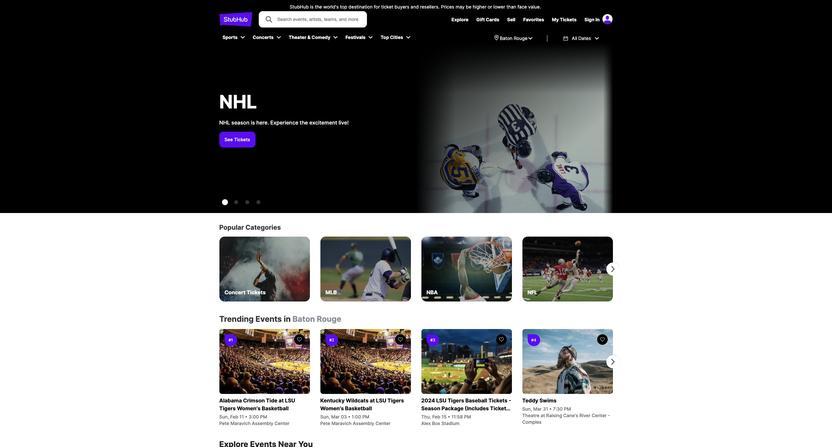 Task type: vqa. For each thing, say whether or not it's contained in the screenshot.


Task type: describe. For each thing, give the bounding box(es) containing it.
Search events, artists, teams, and more field
[[277, 16, 361, 23]]

• inside alabama crimson tide  at lsu tigers women's basketball sun, feb 11 • 3:00 pm pete maravich assembly center
[[245, 415, 248, 420]]

explore
[[452, 17, 469, 22]]

alabama
[[219, 398, 242, 404]]

sports
[[223, 34, 238, 40]]

0 - nhl image
[[222, 200, 228, 205]]

baton rouge button
[[482, 30, 545, 47]]

tickets right (includes
[[490, 406, 510, 412]]

pm inside alabama crimson tide  at lsu tigers women's basketball sun, feb 11 • 3:00 pm pete maravich assembly center
[[260, 415, 267, 420]]

nba link
[[422, 237, 512, 302]]

alex
[[422, 421, 431, 427]]

sign in
[[585, 17, 600, 22]]

dates
[[579, 35, 592, 41]]

- inside teddy swims sun, mar 31 • 7:30 pm theatre at raising cane's river center - complex
[[608, 413, 611, 419]]

tigers inside 2024 lsu tigers baseball tickets - season package (includes tickets for all home games)
[[448, 398, 465, 404]]

center inside kentucky wildcats  at lsu tigers women's basketball sun, mar 03 • 1:00 pm pete maravich assembly center
[[376, 421, 391, 427]]

favorites link
[[524, 17, 545, 22]]

festivals
[[346, 34, 366, 40]]

favorites
[[524, 17, 545, 22]]

baton
[[500, 35, 513, 41]]

home
[[437, 414, 452, 420]]

• inside teddy swims sun, mar 31 • 7:30 pm theatre at raising cane's river center - complex
[[550, 407, 552, 412]]

kentucky wildcats  at lsu tigers women's basketball sun, mar 03 • 1:00 pm pete maravich assembly center
[[321, 398, 404, 427]]

#3
[[431, 338, 436, 343]]

center inside alabama crimson tide  at lsu tigers women's basketball sun, feb 11 • 3:00 pm pete maravich assembly center
[[275, 421, 290, 427]]

comedy
[[312, 34, 331, 40]]

popular
[[219, 224, 244, 232]]

theater & comedy
[[289, 34, 331, 40]]

basketball inside kentucky wildcats  at lsu tigers women's basketball sun, mar 03 • 1:00 pm pete maravich assembly center
[[345, 406, 372, 412]]

live!
[[339, 119, 349, 126]]

- inside 2024 lsu tigers baseball tickets - season package (includes tickets for all home games)
[[509, 398, 512, 404]]

face
[[518, 4, 527, 10]]

pm inside thu, feb 15 • 11:58 pm alex box stadium
[[464, 415, 472, 420]]

0 horizontal spatial for
[[374, 4, 380, 10]]

theater
[[289, 34, 307, 40]]

in
[[596, 17, 600, 22]]

season
[[422, 406, 441, 412]]

all
[[572, 35, 578, 41]]

stubhub is the world's top destination for ticket buyers and resellers. prices may be higher or lower than face value.
[[290, 4, 541, 10]]

2 - jonas brothers image
[[245, 201, 249, 205]]

concerts
[[253, 34, 274, 40]]

pm inside teddy swims sun, mar 31 • 7:30 pm theatre at raising cane's river center - complex
[[564, 407, 571, 412]]

15
[[442, 415, 447, 420]]

concert tickets link
[[219, 237, 310, 302]]

theatre
[[523, 413, 540, 419]]

tickets right the baseball
[[489, 398, 508, 404]]

top cities
[[381, 34, 403, 40]]

destination
[[349, 4, 373, 10]]

and
[[411, 4, 419, 10]]

nfl
[[528, 290, 538, 296]]

concert tickets
[[225, 290, 266, 296]]

than
[[507, 4, 517, 10]]

#4
[[532, 338, 537, 343]]

tickets for see tickets
[[234, 137, 250, 142]]

be
[[466, 4, 472, 10]]

sun, inside teddy swims sun, mar 31 • 7:30 pm theatre at raising cane's river center - complex
[[523, 407, 532, 412]]

my
[[552, 17, 559, 22]]

7:30
[[553, 407, 563, 412]]

top
[[340, 4, 348, 10]]

complex
[[523, 420, 542, 425]]

0 horizontal spatial is
[[251, 119, 255, 126]]

2024 lsu tigers baseball tickets - season package (includes tickets for all home games)
[[422, 398, 512, 420]]

cards
[[486, 17, 500, 22]]

nhl season is here. experience the excitement live!
[[219, 119, 349, 126]]

baseball
[[466, 398, 488, 404]]

3:00
[[249, 415, 259, 420]]

river
[[580, 413, 591, 419]]

nba
[[427, 290, 438, 296]]

top cities link
[[378, 30, 406, 45]]

popular categories
[[219, 224, 281, 232]]

baton rouge
[[500, 35, 528, 41]]

feb inside thu, feb 15 • 11:58 pm alex box stadium
[[433, 415, 441, 420]]

thu,
[[422, 415, 431, 420]]

crimson
[[243, 398, 265, 404]]

events
[[256, 315, 282, 324]]

see tickets link
[[219, 132, 384, 148]]

1 horizontal spatial is
[[310, 4, 314, 10]]

mlb link
[[321, 237, 411, 302]]

higher
[[473, 4, 487, 10]]

for inside 2024 lsu tigers baseball tickets - season package (includes tickets for all home games)
[[422, 414, 429, 420]]

see tickets button
[[219, 132, 256, 148]]

see
[[225, 137, 233, 142]]

prices
[[441, 4, 455, 10]]

(includes
[[465, 406, 489, 412]]

thu, feb 15 • 11:58 pm alex box stadium
[[422, 415, 472, 427]]

teddy swims sun, mar 31 • 7:30 pm theatre at raising cane's river center - complex
[[523, 398, 611, 425]]



Task type: locate. For each thing, give the bounding box(es) containing it.
sign in link
[[585, 17, 600, 22]]

maravich inside alabama crimson tide  at lsu tigers women's basketball sun, feb 11 • 3:00 pm pete maravich assembly center
[[231, 421, 251, 427]]

feb left 11
[[230, 415, 238, 420]]

for left ticket
[[374, 4, 380, 10]]

lsu inside 2024 lsu tigers baseball tickets - season package (includes tickets for all home games)
[[437, 398, 447, 404]]

at right tide
[[279, 398, 284, 404]]

2 women's from the left
[[321, 406, 344, 412]]

package
[[442, 406, 464, 412]]

1 assembly from the left
[[252, 421, 274, 427]]

at inside alabama crimson tide  at lsu tigers women's basketball sun, feb 11 • 3:00 pm pete maravich assembly center
[[279, 398, 284, 404]]

2 basketball from the left
[[345, 406, 372, 412]]

1 horizontal spatial for
[[422, 414, 429, 420]]

1 horizontal spatial the
[[315, 4, 322, 10]]

maravich
[[231, 421, 251, 427], [332, 421, 352, 427]]

tickets
[[560, 17, 577, 22], [234, 137, 250, 142], [247, 290, 266, 296], [489, 398, 508, 404], [490, 406, 510, 412]]

2 horizontal spatial lsu
[[437, 398, 447, 404]]

• right 11
[[245, 415, 248, 420]]

lower
[[494, 4, 506, 10]]

pete down alabama
[[219, 421, 229, 427]]

my tickets link
[[552, 17, 577, 22]]

at inside teddy swims sun, mar 31 • 7:30 pm theatre at raising cane's river center - complex
[[541, 413, 545, 419]]

3 lsu from the left
[[437, 398, 447, 404]]

wildcats
[[346, 398, 369, 404]]

at down 31 at the bottom of page
[[541, 413, 545, 419]]

0 horizontal spatial tigers
[[219, 406, 236, 412]]

basketball down wildcats
[[345, 406, 372, 412]]

• inside kentucky wildcats  at lsu tigers women's basketball sun, mar 03 • 1:00 pm pete maravich assembly center
[[348, 415, 351, 420]]

0 horizontal spatial -
[[509, 398, 512, 404]]

sun, inside kentucky wildcats  at lsu tigers women's basketball sun, mar 03 • 1:00 pm pete maravich assembly center
[[321, 415, 330, 420]]

03
[[341, 415, 347, 420]]

1 horizontal spatial assembly
[[353, 421, 375, 427]]

assembly down 3:00
[[252, 421, 274, 427]]

feb up box
[[433, 415, 441, 420]]

mlb
[[326, 290, 337, 296]]

women's
[[237, 406, 261, 412], [321, 406, 344, 412]]

tigers down alabama
[[219, 406, 236, 412]]

lsu inside kentucky wildcats  at lsu tigers women's basketball sun, mar 03 • 1:00 pm pete maravich assembly center
[[376, 398, 387, 404]]

tickets right my
[[560, 17, 577, 22]]

tigers up package
[[448, 398, 465, 404]]

1 vertical spatial the
[[300, 119, 308, 126]]

my tickets
[[552, 17, 577, 22]]

basketball
[[262, 406, 289, 412], [345, 406, 372, 412]]

2 pete from the left
[[321, 421, 331, 427]]

may
[[456, 4, 465, 10]]

1 feb from the left
[[230, 415, 238, 420]]

pete inside kentucky wildcats  at lsu tigers women's basketball sun, mar 03 • 1:00 pm pete maravich assembly center
[[321, 421, 331, 427]]

nfl link
[[523, 237, 613, 302]]

• right 15
[[448, 415, 451, 420]]

• right 03
[[348, 415, 351, 420]]

0 horizontal spatial center
[[275, 421, 290, 427]]

tickets for concert tickets
[[247, 290, 266, 296]]

2 horizontal spatial tigers
[[448, 398, 465, 404]]

box
[[432, 421, 441, 427]]

31
[[543, 407, 549, 412]]

1 horizontal spatial maravich
[[332, 421, 352, 427]]

lsu up season
[[437, 398, 447, 404]]

• right 31 at the bottom of page
[[550, 407, 552, 412]]

at right wildcats
[[370, 398, 375, 404]]

0 vertical spatial nhl
[[219, 91, 257, 113]]

tigers inside alabama crimson tide  at lsu tigers women's basketball sun, feb 11 • 3:00 pm pete maravich assembly center
[[219, 406, 236, 412]]

1 horizontal spatial tigers
[[388, 398, 404, 404]]

sun, inside alabama crimson tide  at lsu tigers women's basketball sun, feb 11 • 3:00 pm pete maravich assembly center
[[219, 415, 229, 420]]

11:58
[[452, 415, 463, 420]]

assembly inside kentucky wildcats  at lsu tigers women's basketball sun, mar 03 • 1:00 pm pete maravich assembly center
[[353, 421, 375, 427]]

sun, down alabama
[[219, 415, 229, 420]]

1 vertical spatial is
[[251, 119, 255, 126]]

buyers
[[395, 4, 410, 10]]

1 vertical spatial mar
[[331, 415, 340, 420]]

pm inside kentucky wildcats  at lsu tigers women's basketball sun, mar 03 • 1:00 pm pete maravich assembly center
[[363, 415, 370, 420]]

lsu right tide
[[285, 398, 295, 404]]

0 horizontal spatial assembly
[[252, 421, 274, 427]]

maravich down 03
[[332, 421, 352, 427]]

women's inside alabama crimson tide  at lsu tigers women's basketball sun, feb 11 • 3:00 pm pete maravich assembly center
[[237, 406, 261, 412]]

mar inside teddy swims sun, mar 31 • 7:30 pm theatre at raising cane's river center - complex
[[534, 407, 542, 412]]

assembly down 1:00
[[353, 421, 375, 427]]

1 horizontal spatial basketball
[[345, 406, 372, 412]]

mar
[[534, 407, 542, 412], [331, 415, 340, 420]]

2 feb from the left
[[433, 415, 441, 420]]

• inside thu, feb 15 • 11:58 pm alex box stadium
[[448, 415, 451, 420]]

tickets right "see"
[[234, 137, 250, 142]]

#2
[[330, 338, 334, 343]]

excitement
[[310, 119, 338, 126]]

1 - tycoon music festival image
[[234, 201, 238, 205]]

nhl
[[219, 91, 257, 113], [219, 119, 230, 126]]

stubhub
[[290, 4, 309, 10]]

3 - tom segura image
[[257, 201, 260, 205]]

- left teddy
[[509, 398, 512, 404]]

0 horizontal spatial feb
[[230, 415, 238, 420]]

11
[[240, 415, 244, 420]]

1 horizontal spatial at
[[370, 398, 375, 404]]

world's
[[324, 4, 339, 10]]

center inside teddy swims sun, mar 31 • 7:30 pm theatre at raising cane's river center - complex
[[592, 413, 607, 419]]

lsu
[[285, 398, 295, 404], [376, 398, 387, 404], [437, 398, 447, 404]]

tickets inside button
[[234, 137, 250, 142]]

mar left 31 at the bottom of page
[[534, 407, 542, 412]]

1:00
[[352, 415, 361, 420]]

tide
[[266, 398, 278, 404]]

sell
[[508, 17, 516, 22]]

pm right 11:58 at the bottom right
[[464, 415, 472, 420]]

pete down the kentucky
[[321, 421, 331, 427]]

stubhub image
[[219, 11, 252, 28]]

pm right 1:00
[[363, 415, 370, 420]]

is right stubhub
[[310, 4, 314, 10]]

0 vertical spatial is
[[310, 4, 314, 10]]

0 vertical spatial for
[[374, 4, 380, 10]]

at
[[279, 398, 284, 404], [370, 398, 375, 404], [541, 413, 545, 419]]

0 horizontal spatial lsu
[[285, 398, 295, 404]]

raising
[[547, 413, 563, 419]]

sun, down the kentucky
[[321, 415, 330, 420]]

0 vertical spatial mar
[[534, 407, 542, 412]]

pm up the cane's
[[564, 407, 571, 412]]

1 horizontal spatial feb
[[433, 415, 441, 420]]

0 vertical spatial -
[[509, 398, 512, 404]]

0 horizontal spatial maravich
[[231, 421, 251, 427]]

games)
[[454, 414, 474, 420]]

resellers.
[[420, 4, 440, 10]]

mar inside kentucky wildcats  at lsu tigers women's basketball sun, mar 03 • 1:00 pm pete maravich assembly center
[[331, 415, 340, 420]]

lsu inside alabama crimson tide  at lsu tigers women's basketball sun, feb 11 • 3:00 pm pete maravich assembly center
[[285, 398, 295, 404]]

feb inside alabama crimson tide  at lsu tigers women's basketball sun, feb 11 • 3:00 pm pete maravich assembly center
[[230, 415, 238, 420]]

1 vertical spatial for
[[422, 414, 429, 420]]

1 horizontal spatial -
[[608, 413, 611, 419]]

ticket
[[382, 4, 394, 10]]

1 pete from the left
[[219, 421, 229, 427]]

cane's
[[564, 413, 579, 419]]

nhl left season
[[219, 119, 230, 126]]

gift
[[477, 17, 485, 22]]

mar left 03
[[331, 415, 340, 420]]

tigers inside kentucky wildcats  at lsu tigers women's basketball sun, mar 03 • 1:00 pm pete maravich assembly center
[[388, 398, 404, 404]]

assembly
[[252, 421, 274, 427], [353, 421, 375, 427]]

women's inside kentucky wildcats  at lsu tigers women's basketball sun, mar 03 • 1:00 pm pete maravich assembly center
[[321, 406, 344, 412]]

pm right 3:00
[[260, 415, 267, 420]]

teddy
[[523, 398, 539, 404]]

top
[[381, 34, 389, 40]]

gift cards link
[[477, 17, 500, 22]]

1 horizontal spatial sun,
[[321, 415, 330, 420]]

1 maravich from the left
[[231, 421, 251, 427]]

0 horizontal spatial basketball
[[262, 406, 289, 412]]

theater & comedy link
[[286, 30, 333, 45]]

2 horizontal spatial sun,
[[523, 407, 532, 412]]

the
[[315, 4, 322, 10], [300, 119, 308, 126]]

2 horizontal spatial center
[[592, 413, 607, 419]]

in
[[284, 315, 291, 324]]

pete inside alabama crimson tide  at lsu tigers women's basketball sun, feb 11 • 3:00 pm pete maravich assembly center
[[219, 421, 229, 427]]

swims
[[540, 398, 557, 404]]

alabama crimson tide  at lsu tigers women's basketball sun, feb 11 • 3:00 pm pete maravich assembly center
[[219, 398, 295, 427]]

kentucky
[[321, 398, 345, 404]]

for up alex
[[422, 414, 429, 420]]

tickets for my tickets
[[560, 17, 577, 22]]

nhl for nhl
[[219, 91, 257, 113]]

gift cards
[[477, 17, 500, 22]]

1 horizontal spatial women's
[[321, 406, 344, 412]]

0 horizontal spatial mar
[[331, 415, 340, 420]]

for
[[374, 4, 380, 10], [422, 414, 429, 420]]

trending
[[219, 315, 254, 324]]

1 women's from the left
[[237, 406, 261, 412]]

1 horizontal spatial pete
[[321, 421, 331, 427]]

festivals link
[[343, 30, 368, 45]]

0 horizontal spatial pete
[[219, 421, 229, 427]]

all
[[430, 414, 436, 420]]

0 horizontal spatial the
[[300, 119, 308, 126]]

trending events in
[[219, 315, 291, 324]]

sun, up the theatre
[[523, 407, 532, 412]]

1 horizontal spatial center
[[376, 421, 391, 427]]

0 vertical spatial the
[[315, 4, 322, 10]]

0 horizontal spatial women's
[[237, 406, 261, 412]]

experience
[[271, 119, 299, 126]]

1 basketball from the left
[[262, 406, 289, 412]]

women's down the kentucky
[[321, 406, 344, 412]]

concerts link
[[250, 30, 276, 45]]

sun,
[[523, 407, 532, 412], [219, 415, 229, 420], [321, 415, 330, 420]]

1 horizontal spatial lsu
[[376, 398, 387, 404]]

1 lsu from the left
[[285, 398, 295, 404]]

#1
[[229, 338, 233, 343]]

2 maravich from the left
[[332, 421, 352, 427]]

the left world's
[[315, 4, 322, 10]]

stadium
[[442, 421, 460, 427]]

women's down crimson
[[237, 406, 261, 412]]

maravich down 11
[[231, 421, 251, 427]]

here.
[[257, 119, 269, 126]]

maravich inside kentucky wildcats  at lsu tigers women's basketball sun, mar 03 • 1:00 pm pete maravich assembly center
[[332, 421, 352, 427]]

center
[[592, 413, 607, 419], [275, 421, 290, 427], [376, 421, 391, 427]]

- right river
[[608, 413, 611, 419]]

0 horizontal spatial at
[[279, 398, 284, 404]]

all dates
[[572, 35, 592, 41]]

2 lsu from the left
[[376, 398, 387, 404]]

at inside kentucky wildcats  at lsu tigers women's basketball sun, mar 03 • 1:00 pm pete maravich assembly center
[[370, 398, 375, 404]]

basketball down tide
[[262, 406, 289, 412]]

nhl for nhl season is here. experience the excitement live!
[[219, 119, 230, 126]]

2 horizontal spatial at
[[541, 413, 545, 419]]

sign
[[585, 17, 595, 22]]

tigers left 2024
[[388, 398, 404, 404]]

rouge
[[514, 35, 528, 41]]

lsu right wildcats
[[376, 398, 387, 404]]

concert
[[225, 290, 246, 296]]

assembly inside alabama crimson tide  at lsu tigers women's basketball sun, feb 11 • 3:00 pm pete maravich assembly center
[[252, 421, 274, 427]]

the up see tickets link
[[300, 119, 308, 126]]

season
[[232, 119, 250, 126]]

0 horizontal spatial sun,
[[219, 415, 229, 420]]

1 vertical spatial nhl
[[219, 119, 230, 126]]

2 nhl from the top
[[219, 119, 230, 126]]

cities
[[390, 34, 403, 40]]

is left 'here.'
[[251, 119, 255, 126]]

nhl up season
[[219, 91, 257, 113]]

•
[[550, 407, 552, 412], [245, 415, 248, 420], [348, 415, 351, 420], [448, 415, 451, 420]]

1 nhl from the top
[[219, 91, 257, 113]]

2 assembly from the left
[[353, 421, 375, 427]]

basketball inside alabama crimson tide  at lsu tigers women's basketball sun, feb 11 • 3:00 pm pete maravich assembly center
[[262, 406, 289, 412]]

tickets right concert at the left bottom
[[247, 290, 266, 296]]

pete
[[219, 421, 229, 427], [321, 421, 331, 427]]

pm
[[564, 407, 571, 412], [260, 415, 267, 420], [363, 415, 370, 420], [464, 415, 472, 420]]

1 vertical spatial -
[[608, 413, 611, 419]]

1 horizontal spatial mar
[[534, 407, 542, 412]]

sports link
[[219, 30, 240, 45]]



